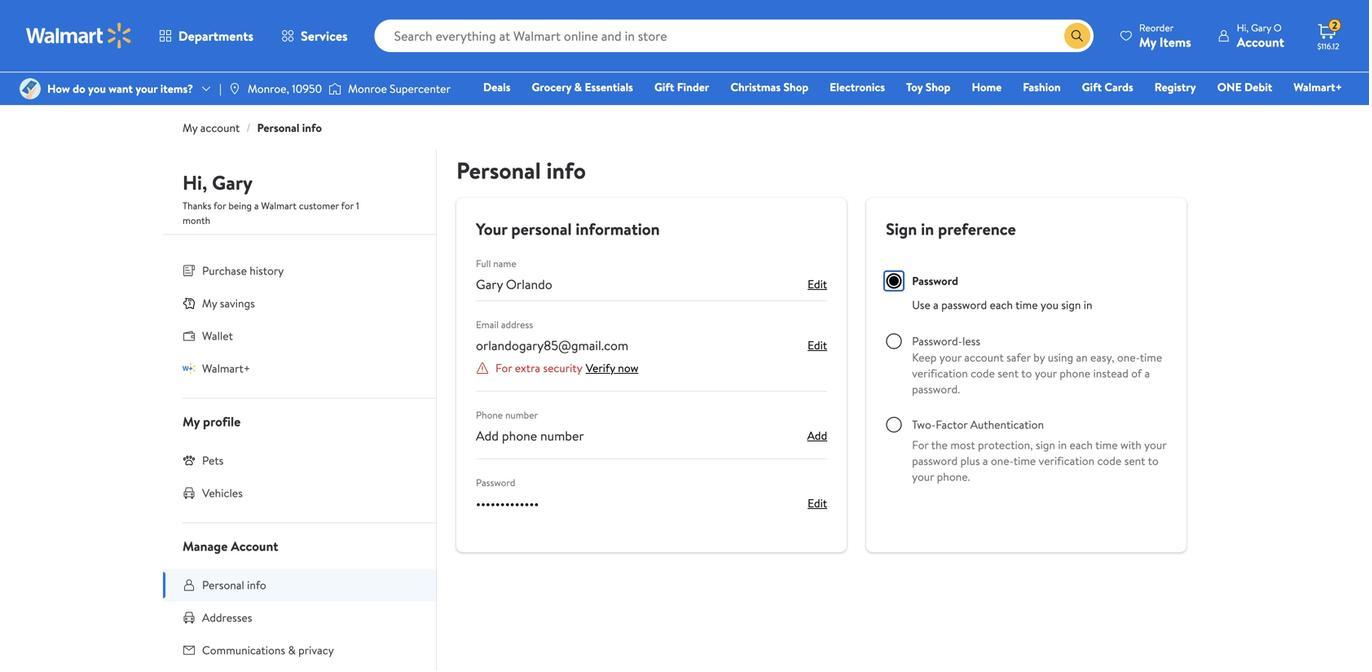 Task type: vqa. For each thing, say whether or not it's contained in the screenshot.
Gap Home link
no



Task type: locate. For each thing, give the bounding box(es) containing it.
2 horizontal spatial phone
[[1060, 366, 1091, 381]]

gift inside gift finder link
[[655, 79, 674, 95]]

0 horizontal spatial hi,
[[183, 169, 207, 196]]

gary inside the hi, gary thanks for being a walmart customer for 1 month
[[212, 169, 253, 196]]

1 horizontal spatial each
[[1070, 437, 1093, 453]]

1 vertical spatial to
[[1148, 453, 1159, 469]]

edit button for orlandogary85@gmail.com
[[808, 336, 827, 355]]

for for for the most protection, sign in each time with your password plus a one-time verification code sent to your phone .
[[912, 437, 929, 453]]

0 horizontal spatial password
[[476, 476, 516, 490]]

3 edit button from the top
[[808, 494, 827, 514]]

0 horizontal spatial each
[[990, 297, 1013, 313]]

in up an
[[1084, 297, 1093, 313]]

0 vertical spatial one-
[[1117, 350, 1140, 366]]

monroe supercenter
[[348, 81, 451, 97]]

personal
[[511, 218, 572, 240]]

to left by
[[1022, 366, 1032, 381]]

use
[[912, 297, 931, 313]]

1 horizontal spatial account
[[965, 350, 1004, 366]]

gift left finder
[[655, 79, 674, 95]]

0 horizontal spatial personal info
[[202, 578, 266, 593]]

1 vertical spatial code
[[1098, 453, 1122, 469]]

name
[[493, 257, 516, 271]]

0 vertical spatial info
[[302, 120, 322, 136]]

personal up addresses
[[202, 578, 244, 593]]

debit
[[1245, 79, 1273, 95]]

edit button down add button
[[808, 494, 827, 514]]

3 icon image from the top
[[183, 454, 196, 467]]

 image
[[20, 78, 41, 99], [228, 82, 241, 95]]

1 vertical spatial icon image
[[183, 362, 196, 375]]

0 vertical spatial edit button
[[808, 275, 827, 294]]

2 gift from the left
[[1082, 79, 1102, 95]]

number up add phone number
[[505, 408, 538, 422]]

personal up your at the left
[[456, 154, 541, 186]]

0 horizontal spatial gift
[[655, 79, 674, 95]]

1 edit from the top
[[808, 276, 827, 292]]

sign inside for the most protection, sign in each time with your password plus a one-time verification code sent to your phone .
[[1036, 437, 1056, 453]]

my for my profile
[[183, 413, 200, 431]]

0 horizontal spatial verification
[[912, 366, 968, 381]]

time right instead
[[1140, 350, 1163, 366]]

0 horizontal spatial add
[[476, 427, 499, 445]]

1 vertical spatial in
[[1084, 297, 1093, 313]]

phone inside for the most protection, sign in each time with your password plus a one-time verification code sent to your phone .
[[937, 469, 968, 485]]

purchase history link
[[163, 255, 436, 287]]

1 horizontal spatial account
[[1237, 33, 1285, 51]]

for inside for the most protection, sign in each time with your password plus a one-time verification code sent to your phone .
[[912, 437, 929, 453]]

1 edit button from the top
[[808, 275, 827, 294]]

password
[[912, 273, 959, 289], [476, 476, 516, 490]]

0 horizontal spatial &
[[288, 643, 296, 659]]

my
[[1139, 33, 1157, 51], [183, 120, 198, 136], [202, 295, 217, 311], [183, 413, 200, 431]]

1 horizontal spatial sign
[[1062, 297, 1081, 313]]

sign up using
[[1062, 297, 1081, 313]]

phone left instead
[[1060, 366, 1091, 381]]

my profile
[[183, 413, 241, 431]]

shop
[[784, 79, 809, 95], [926, 79, 951, 95]]

being
[[228, 199, 252, 213]]

my for my savings
[[202, 295, 217, 311]]

password
[[942, 297, 987, 313], [912, 453, 958, 469]]

0 vertical spatial walmart+
[[1294, 79, 1343, 95]]

& left 'privacy'
[[288, 643, 296, 659]]

each inside for the most protection, sign in each time with your password plus a one-time verification code sent to your phone .
[[1070, 437, 1093, 453]]

0 horizontal spatial account
[[200, 120, 240, 136]]

 image for monroe, 10950
[[228, 82, 241, 95]]

edit for gary orlando
[[808, 276, 827, 292]]

number down security at left bottom
[[540, 427, 584, 445]]

 image for how do you want your items?
[[20, 78, 41, 99]]

1 vertical spatial one-
[[991, 453, 1014, 469]]

1 vertical spatial password
[[476, 476, 516, 490]]

add
[[476, 427, 499, 445], [807, 428, 827, 444]]

icon image
[[183, 297, 196, 310], [183, 362, 196, 375], [183, 454, 196, 467]]

a right of
[[1145, 366, 1150, 381]]

1 horizontal spatial &
[[574, 79, 582, 95]]

personal info link up communications & privacy link
[[163, 569, 436, 602]]

customer
[[299, 199, 339, 213]]

walmart+ link down my savings link on the left top of the page
[[163, 353, 436, 385]]

1 icon image from the top
[[183, 297, 196, 310]]

0 vertical spatial sign
[[1062, 297, 1081, 313]]

 image
[[329, 81, 342, 97]]

for left extra
[[496, 360, 512, 376]]

walmart+ link down $116.12
[[1287, 78, 1350, 96]]

0 horizontal spatial account
[[231, 538, 278, 556]]

your personal information
[[476, 218, 660, 240]]

0 vertical spatial &
[[574, 79, 582, 95]]

password left plus
[[912, 453, 958, 469]]

hi, inside hi, gary o account
[[1237, 21, 1249, 35]]

one- right easy, on the right bottom of the page
[[1117, 350, 1140, 366]]

gift finder link
[[647, 78, 717, 96]]

1 gift from the left
[[655, 79, 674, 95]]

2 for from the left
[[341, 199, 354, 213]]

info down 10950
[[302, 120, 322, 136]]

you right do
[[88, 81, 106, 97]]

my left profile
[[183, 413, 200, 431]]

to inside for the most protection, sign in each time with your password plus a one-time verification code sent to your phone .
[[1148, 453, 1159, 469]]

want
[[109, 81, 133, 97]]

to inside keep your account safer by using an easy, one-time verification code sent to your phone instead of a password.
[[1022, 366, 1032, 381]]

shop for christmas shop
[[784, 79, 809, 95]]

1 vertical spatial &
[[288, 643, 296, 659]]

phone down most
[[937, 469, 968, 485]]

2 vertical spatial phone
[[937, 469, 968, 485]]

communications & privacy
[[202, 643, 334, 659]]

factor
[[936, 417, 968, 433]]

personal
[[257, 120, 299, 136], [456, 154, 541, 186], [202, 578, 244, 593]]

icon image for walmart+
[[183, 362, 196, 375]]

0 horizontal spatial for
[[214, 199, 226, 213]]

info up your personal information
[[547, 154, 586, 186]]

Search search field
[[375, 20, 1094, 52]]

gift left cards
[[1082, 79, 1102, 95]]

a right being
[[254, 199, 259, 213]]

edit button left password 'radio'
[[808, 275, 827, 294]]

walmart+ link
[[1287, 78, 1350, 96], [163, 353, 436, 385]]

1 vertical spatial verification
[[1039, 453, 1095, 469]]

account
[[1237, 33, 1285, 51], [231, 538, 278, 556]]

one- right plus
[[991, 453, 1014, 469]]

1 vertical spatial personal info
[[202, 578, 266, 593]]

0 vertical spatial for
[[496, 360, 512, 376]]

monroe, 10950
[[248, 81, 322, 97]]

add for add
[[807, 428, 827, 444]]

account up debit
[[1237, 33, 1285, 51]]

1 horizontal spatial gift
[[1082, 79, 1102, 95]]

in right sign
[[921, 218, 934, 240]]

sign
[[886, 218, 917, 240]]

my left items
[[1139, 33, 1157, 51]]

you up by
[[1041, 297, 1059, 313]]

0 horizontal spatial sent
[[998, 366, 1019, 381]]

1
[[356, 199, 359, 213]]

one debit link
[[1210, 78, 1280, 96]]

password up use
[[912, 273, 959, 289]]

0 horizontal spatial code
[[971, 366, 995, 381]]

0 horizontal spatial info
[[247, 578, 266, 593]]

2 icon image from the top
[[183, 362, 196, 375]]

verification down password-
[[912, 366, 968, 381]]

0 vertical spatial personal info
[[456, 154, 586, 186]]

search icon image
[[1071, 29, 1084, 42]]

hi, inside the hi, gary thanks for being a walmart customer for 1 month
[[183, 169, 207, 196]]

finder
[[677, 79, 709, 95]]

0 horizontal spatial number
[[505, 408, 538, 422]]

hi, gary o account
[[1237, 21, 1285, 51]]

icon image inside pets link
[[183, 454, 196, 467]]

gary up being
[[212, 169, 253, 196]]

gary down full at the top of page
[[476, 276, 503, 293]]

1 horizontal spatial for
[[912, 437, 929, 453]]

of
[[1132, 366, 1142, 381]]

2 vertical spatial edit
[[808, 496, 827, 511]]

1 vertical spatial for
[[912, 437, 929, 453]]

my left savings
[[202, 295, 217, 311]]

0 horizontal spatial you
[[88, 81, 106, 97]]

& for communications
[[288, 643, 296, 659]]

do
[[73, 81, 85, 97]]

1 vertical spatial edit
[[808, 337, 827, 353]]

phone inside keep your account safer by using an easy, one-time verification code sent to your phone instead of a password.
[[1060, 366, 1091, 381]]

services button
[[267, 16, 362, 55]]

code inside keep your account safer by using an easy, one-time verification code sent to your phone instead of a password.
[[971, 366, 995, 381]]

edit
[[808, 276, 827, 292], [808, 337, 827, 353], [808, 496, 827, 511]]

for for for extra security verify now
[[496, 360, 512, 376]]

gary inside hi, gary o account
[[1251, 21, 1272, 35]]

1 horizontal spatial for
[[341, 199, 354, 213]]

walmart+ down $116.12
[[1294, 79, 1343, 95]]

password.
[[912, 381, 960, 397]]

.
[[968, 469, 970, 485]]

shop for toy shop
[[926, 79, 951, 95]]

0 vertical spatial verification
[[912, 366, 968, 381]]

0 horizontal spatial walmart+
[[202, 361, 250, 377]]

gift inside gift cards link
[[1082, 79, 1102, 95]]

safer
[[1007, 350, 1031, 366]]

& right grocery
[[574, 79, 582, 95]]

hi, up thanks
[[183, 169, 207, 196]]

shop right toy
[[926, 79, 951, 95]]

1 shop from the left
[[784, 79, 809, 95]]

password up •••••••••••••
[[476, 476, 516, 490]]

1 vertical spatial each
[[1070, 437, 1093, 453]]

sign right 'protection,'
[[1036, 437, 1056, 453]]

0 vertical spatial account
[[200, 120, 240, 136]]

personal right /
[[257, 120, 299, 136]]

1 horizontal spatial one-
[[1117, 350, 1140, 366]]

0 vertical spatial to
[[1022, 366, 1032, 381]]

walmart+ down wallet at the left of the page
[[202, 361, 250, 377]]

1 vertical spatial edit button
[[808, 336, 827, 355]]

full name
[[476, 257, 516, 271]]

1 horizontal spatial personal
[[257, 120, 299, 136]]

1 horizontal spatial verification
[[1039, 453, 1095, 469]]

information
[[576, 218, 660, 240]]

addresses link
[[163, 602, 436, 635]]

addresses
[[202, 610, 252, 626]]

your down password-less
[[940, 350, 962, 366]]

a inside keep your account safer by using an easy, one-time verification code sent to your phone instead of a password.
[[1145, 366, 1150, 381]]

each up safer
[[990, 297, 1013, 313]]

home
[[972, 79, 1002, 95]]

sent inside for the most protection, sign in each time with your password plus a one-time verification code sent to your phone .
[[1125, 453, 1146, 469]]

 image right the |
[[228, 82, 241, 95]]

0 vertical spatial code
[[971, 366, 995, 381]]

1 horizontal spatial info
[[302, 120, 322, 136]]

Walmart Site-Wide search field
[[375, 20, 1094, 52]]

0 vertical spatial number
[[505, 408, 538, 422]]

one- inside for the most protection, sign in each time with your password plus a one-time verification code sent to your phone .
[[991, 453, 1014, 469]]

in
[[921, 218, 934, 240], [1084, 297, 1093, 313], [1058, 437, 1067, 453]]

to
[[1022, 366, 1032, 381], [1148, 453, 1159, 469]]

icon image inside my savings link
[[183, 297, 196, 310]]

protection,
[[978, 437, 1033, 453]]

0 vertical spatial edit
[[808, 276, 827, 292]]

icon image up my profile
[[183, 362, 196, 375]]

gary for for
[[212, 169, 253, 196]]

less
[[963, 333, 981, 349]]

icon image left my savings
[[183, 297, 196, 310]]

0 horizontal spatial for
[[496, 360, 512, 376]]

for left 1
[[341, 199, 354, 213]]

2 edit button from the top
[[808, 336, 827, 355]]

2 vertical spatial icon image
[[183, 454, 196, 467]]

in right 'protection,'
[[1058, 437, 1067, 453]]

1 horizontal spatial number
[[540, 427, 584, 445]]

code
[[971, 366, 995, 381], [1098, 453, 1122, 469]]

0 vertical spatial in
[[921, 218, 934, 240]]

1 horizontal spatial you
[[1041, 297, 1059, 313]]

password up 'less'
[[942, 297, 987, 313]]

thanks
[[183, 199, 211, 213]]

items
[[1160, 33, 1192, 51]]

account left /
[[200, 120, 240, 136]]

& for grocery
[[574, 79, 582, 95]]

each
[[990, 297, 1013, 313], [1070, 437, 1093, 453]]

1 horizontal spatial shop
[[926, 79, 951, 95]]

a right plus
[[983, 453, 988, 469]]

info up addresses
[[247, 578, 266, 593]]

info
[[302, 120, 322, 136], [547, 154, 586, 186], [247, 578, 266, 593]]

hi, left "o"
[[1237, 21, 1249, 35]]

add left two factor authentication for the most protection, sign in each time with your password plus a one-time verification code sent to your phone option
[[807, 428, 827, 444]]

1 horizontal spatial code
[[1098, 453, 1122, 469]]

2 shop from the left
[[926, 79, 951, 95]]

1 horizontal spatial personal info
[[456, 154, 586, 186]]

add button
[[807, 426, 827, 446]]

month
[[183, 214, 210, 227]]

icon image left pets at bottom
[[183, 454, 196, 467]]

number
[[505, 408, 538, 422], [540, 427, 584, 445]]

account right manage
[[231, 538, 278, 556]]

for left the
[[912, 437, 929, 453]]

phone down phone number
[[502, 427, 537, 445]]

easy,
[[1091, 350, 1115, 366]]

1 horizontal spatial gary
[[476, 276, 503, 293]]

personal info
[[456, 154, 586, 186], [202, 578, 266, 593]]

add down phone
[[476, 427, 499, 445]]

hi, for account
[[1237, 21, 1249, 35]]

0 horizontal spatial one-
[[991, 453, 1014, 469]]

icon image inside walmart+ link
[[183, 362, 196, 375]]

toy shop
[[906, 79, 951, 95]]

each left with
[[1070, 437, 1093, 453]]

edit button left password-less option
[[808, 336, 827, 355]]

christmas shop
[[731, 79, 809, 95]]

code inside for the most protection, sign in each time with your password plus a one-time verification code sent to your phone .
[[1098, 453, 1122, 469]]

account down 'less'
[[965, 350, 1004, 366]]

vehicles link
[[163, 477, 436, 510]]

phone
[[1060, 366, 1091, 381], [502, 427, 537, 445], [937, 469, 968, 485]]

wallet link
[[163, 320, 436, 353]]

verification
[[912, 366, 968, 381], [1039, 453, 1095, 469]]

time down authentication
[[1014, 453, 1036, 469]]

2 vertical spatial gary
[[476, 276, 503, 293]]

for
[[496, 360, 512, 376], [912, 437, 929, 453]]

0 horizontal spatial sign
[[1036, 437, 1056, 453]]

your
[[136, 81, 158, 97], [940, 350, 962, 366], [1035, 366, 1057, 381], [1145, 437, 1167, 453], [912, 469, 934, 485]]

1 vertical spatial info
[[547, 154, 586, 186]]

0 vertical spatial password
[[912, 273, 959, 289]]

verification right 'protection,'
[[1039, 453, 1095, 469]]

2 edit from the top
[[808, 337, 827, 353]]

savings
[[220, 295, 255, 311]]

personal info up personal
[[456, 154, 586, 186]]

to right with
[[1148, 453, 1159, 469]]

Password radio
[[886, 273, 902, 289]]

0 vertical spatial password
[[942, 297, 987, 313]]

1 vertical spatial account
[[965, 350, 1004, 366]]

edit left password-less option
[[808, 337, 827, 353]]

sent
[[998, 366, 1019, 381], [1125, 453, 1146, 469]]

edit left password 'radio'
[[808, 276, 827, 292]]

1 vertical spatial walmart+ link
[[163, 353, 436, 385]]

0 vertical spatial each
[[990, 297, 1013, 313]]

2 vertical spatial info
[[247, 578, 266, 593]]

for left being
[[214, 199, 226, 213]]

1 vertical spatial sign
[[1036, 437, 1056, 453]]

personal info up addresses
[[202, 578, 266, 593]]

0 vertical spatial hi,
[[1237, 21, 1249, 35]]

personal info link down monroe, 10950
[[257, 120, 322, 136]]

0 vertical spatial gary
[[1251, 21, 1272, 35]]

edit down add button
[[808, 496, 827, 511]]

essentials
[[585, 79, 633, 95]]

toy shop link
[[899, 78, 958, 96]]

1 horizontal spatial  image
[[228, 82, 241, 95]]

preference
[[938, 218, 1016, 240]]

 image left 'how'
[[20, 78, 41, 99]]

gary left "o"
[[1251, 21, 1272, 35]]

1 horizontal spatial in
[[1058, 437, 1067, 453]]

shop right christmas
[[784, 79, 809, 95]]

0 horizontal spatial shop
[[784, 79, 809, 95]]

my down the items?
[[183, 120, 198, 136]]

2 vertical spatial in
[[1058, 437, 1067, 453]]

0 vertical spatial phone
[[1060, 366, 1091, 381]]

1 vertical spatial account
[[231, 538, 278, 556]]

1 vertical spatial gary
[[212, 169, 253, 196]]

hi,
[[1237, 21, 1249, 35], [183, 169, 207, 196]]

0 vertical spatial walmart+ link
[[1287, 78, 1350, 96]]

2 vertical spatial personal
[[202, 578, 244, 593]]

password inside for the most protection, sign in each time with your password plus a one-time verification code sent to your phone .
[[912, 453, 958, 469]]



Task type: describe. For each thing, give the bounding box(es) containing it.
0 horizontal spatial personal
[[202, 578, 244, 593]]

monroe
[[348, 81, 387, 97]]

gift for gift cards
[[1082, 79, 1102, 95]]

2 horizontal spatial info
[[547, 154, 586, 186]]

email
[[476, 318, 499, 332]]

Password-less radio
[[886, 333, 902, 350]]

fashion
[[1023, 79, 1061, 95]]

my inside reorder my items
[[1139, 33, 1157, 51]]

0 vertical spatial personal
[[257, 120, 299, 136]]

items?
[[160, 81, 193, 97]]

0 vertical spatial you
[[88, 81, 106, 97]]

icon image for pets
[[183, 454, 196, 467]]

profile
[[203, 413, 241, 431]]

electronics
[[830, 79, 885, 95]]

1 horizontal spatial walmart+ link
[[1287, 78, 1350, 96]]

0 horizontal spatial walmart+ link
[[163, 353, 436, 385]]

one- inside keep your account safer by using an easy, one-time verification code sent to your phone instead of a password.
[[1117, 350, 1140, 366]]

password-
[[912, 333, 963, 349]]

gift finder
[[655, 79, 709, 95]]

1 vertical spatial phone
[[502, 427, 537, 445]]

wallet
[[202, 328, 233, 344]]

communications
[[202, 643, 285, 659]]

|
[[219, 81, 222, 97]]

a right use
[[933, 297, 939, 313]]

your right with
[[1145, 437, 1167, 453]]

pets link
[[163, 445, 436, 477]]

services
[[301, 27, 348, 45]]

authentication
[[971, 417, 1044, 433]]

now
[[618, 360, 639, 376]]

privacy
[[298, 643, 334, 659]]

address
[[501, 318, 533, 332]]

a inside the hi, gary thanks for being a walmart customer for 1 month
[[254, 199, 259, 213]]

monroe,
[[248, 81, 289, 97]]

o
[[1274, 21, 1282, 35]]

grocery & essentials
[[532, 79, 633, 95]]

most
[[951, 437, 975, 453]]

sent inside keep your account safer by using an easy, one-time verification code sent to your phone instead of a password.
[[998, 366, 1019, 381]]

your
[[476, 218, 507, 240]]

•••••••••••••
[[476, 495, 539, 513]]

gift cards
[[1082, 79, 1134, 95]]

in inside for the most protection, sign in each time with your password plus a one-time verification code sent to your phone .
[[1058, 437, 1067, 453]]

1 vertical spatial walmart+
[[202, 361, 250, 377]]

my account link
[[183, 120, 240, 136]]

gift for gift finder
[[655, 79, 674, 95]]

verify
[[586, 360, 615, 376]]

security
[[543, 360, 583, 376]]

use a password each time you sign in
[[912, 297, 1093, 313]]

purchase history
[[202, 263, 284, 279]]

sign in preference
[[886, 218, 1016, 240]]

keep
[[912, 350, 937, 366]]

hi, gary link
[[183, 169, 253, 203]]

hi, gary thanks for being a walmart customer for 1 month
[[183, 169, 359, 227]]

email address
[[476, 318, 533, 332]]

my for my account / personal info
[[183, 120, 198, 136]]

plus
[[961, 453, 980, 469]]

reorder
[[1139, 21, 1174, 35]]

gary orlando
[[476, 276, 553, 293]]

your down the
[[912, 469, 934, 485]]

fashion link
[[1016, 78, 1068, 96]]

manage
[[183, 538, 228, 556]]

keep your account safer by using an easy, one-time verification code sent to your phone instead of a password.
[[912, 350, 1163, 397]]

2 horizontal spatial personal
[[456, 154, 541, 186]]

account inside keep your account safer by using an easy, one-time verification code sent to your phone instead of a password.
[[965, 350, 1004, 366]]

electronics link
[[823, 78, 893, 96]]

for extra security verify now
[[496, 360, 639, 376]]

3 edit from the top
[[808, 496, 827, 511]]

extra
[[515, 360, 540, 376]]

/
[[246, 120, 251, 136]]

verify now button
[[583, 360, 639, 377]]

christmas
[[731, 79, 781, 95]]

0 vertical spatial personal info link
[[257, 120, 322, 136]]

verification inside for the most protection, sign in each time with your password plus a one-time verification code sent to your phone .
[[1039, 453, 1095, 469]]

1 horizontal spatial password
[[912, 273, 959, 289]]

cards
[[1105, 79, 1134, 95]]

gary for account
[[1251, 21, 1272, 35]]

walmart
[[261, 199, 297, 213]]

history
[[250, 263, 284, 279]]

phone number
[[476, 408, 538, 422]]

1 vertical spatial you
[[1041, 297, 1059, 313]]

time up safer
[[1016, 297, 1038, 313]]

orlando
[[506, 276, 553, 293]]

manage account
[[183, 538, 278, 556]]

one debit
[[1218, 79, 1273, 95]]

supercenter
[[390, 81, 451, 97]]

1 for from the left
[[214, 199, 226, 213]]

vehicles
[[202, 485, 243, 501]]

$116.12
[[1318, 41, 1340, 52]]

orlandogary85@gmail.com
[[476, 337, 629, 355]]

hi, for thanks for being a walmart customer for 1 month
[[183, 169, 207, 196]]

full
[[476, 257, 491, 271]]

verification inside keep your account safer by using an easy, one-time verification code sent to your phone instead of a password.
[[912, 366, 968, 381]]

purchase
[[202, 263, 247, 279]]

using
[[1048, 350, 1074, 366]]

reorder my items
[[1139, 21, 1192, 51]]

walmart image
[[26, 23, 132, 49]]

my savings
[[202, 295, 255, 311]]

a inside for the most protection, sign in each time with your password plus a one-time verification code sent to your phone .
[[983, 453, 988, 469]]

pets
[[202, 453, 224, 469]]

your right safer
[[1035, 366, 1057, 381]]

your right want
[[136, 81, 158, 97]]

1 vertical spatial number
[[540, 427, 584, 445]]

departments button
[[145, 16, 267, 55]]

an
[[1076, 350, 1088, 366]]

edit button for gary orlando
[[808, 275, 827, 294]]

the
[[931, 437, 948, 453]]

password-less
[[912, 333, 981, 349]]

two-factor authentication
[[912, 417, 1044, 433]]

phone
[[476, 408, 503, 422]]

2 horizontal spatial in
[[1084, 297, 1093, 313]]

my account / personal info
[[183, 120, 322, 136]]

home link
[[965, 78, 1009, 96]]

grocery
[[532, 79, 572, 95]]

registry link
[[1147, 78, 1204, 96]]

Two-Factor Authentication radio
[[886, 417, 902, 433]]

time inside keep your account safer by using an easy, one-time verification code sent to your phone instead of a password.
[[1140, 350, 1163, 366]]

how
[[47, 81, 70, 97]]

10950
[[292, 81, 322, 97]]

time left with
[[1096, 437, 1118, 453]]

edit for orlandogary85@gmail.com
[[808, 337, 827, 353]]

with
[[1121, 437, 1142, 453]]

1 vertical spatial personal info link
[[163, 569, 436, 602]]

gift cards link
[[1075, 78, 1141, 96]]

by
[[1034, 350, 1045, 366]]

add for add phone number
[[476, 427, 499, 445]]

2
[[1333, 19, 1338, 32]]

one
[[1218, 79, 1242, 95]]

icon image for my savings
[[183, 297, 196, 310]]

0 vertical spatial account
[[1237, 33, 1285, 51]]



